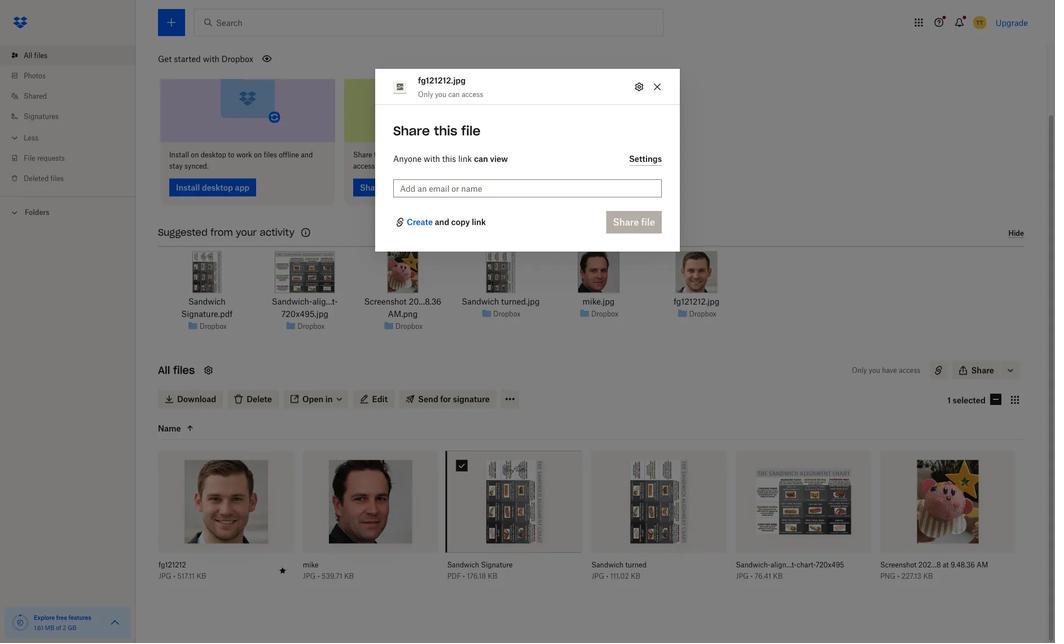 Task type: describe. For each thing, give the bounding box(es) containing it.
539.71
[[322, 572, 342, 581]]

• inside mike jpg • 539.71 kb
[[318, 572, 320, 581]]

copy
[[451, 217, 470, 227]]

sandwich for sandwich signature pdf • 176.18 kb
[[447, 561, 479, 570]]

sandwich-align…t-chart-720x495 button
[[736, 561, 847, 570]]

screenshot 202…8 at 9.48.36 am png • 227.13 kb
[[880, 561, 988, 581]]

• inside screenshot 202…8 at 9.48.36 am png • 227.13 kb
[[898, 572, 900, 581]]

upgrade
[[996, 18, 1028, 27]]

all files link
[[9, 45, 135, 65]]

1 horizontal spatial all files
[[158, 364, 195, 377]]

anyone
[[405, 151, 428, 159]]

png
[[880, 572, 896, 581]]

stay
[[169, 162, 183, 171]]

dropbox image
[[9, 11, 32, 34]]

with for files
[[389, 151, 403, 159]]

requests
[[37, 154, 65, 162]]

get started with dropbox
[[158, 54, 253, 63]]

fg121212 jpg • 517.11 kb
[[159, 561, 206, 581]]

720x495
[[816, 561, 844, 570]]

sandwich signature.pdf
[[181, 297, 233, 319]]

features
[[69, 614, 91, 621]]

sandwich turned.jpg
[[462, 297, 540, 307]]

sandwich for sandwich turned jpg • 111.02 kb
[[592, 561, 624, 570]]

name button
[[158, 422, 253, 435]]

1 on from the left
[[191, 151, 199, 159]]

• inside fg121212 jpg • 517.11 kb
[[173, 572, 175, 581]]

• inside the sandwich turned jpg • 111.02 kb
[[606, 572, 609, 581]]

photos
[[24, 71, 46, 80]]

control
[[444, 151, 466, 159]]

link for copy
[[472, 217, 486, 227]]

kb inside fg121212 jpg • 517.11 kb
[[196, 572, 206, 581]]

/mike.jpg image
[[578, 252, 620, 293]]

settings
[[629, 154, 662, 164]]

quota usage element
[[11, 614, 29, 632]]

upgrade link
[[996, 18, 1028, 27]]

mike jpg • 539.71 kb
[[303, 561, 354, 581]]

sandwich signature.pdf link
[[166, 296, 248, 321]]

sandwich turned.jpg link
[[462, 296, 540, 308]]

gb
[[68, 624, 76, 631]]

1 selected
[[948, 396, 986, 405]]

work
[[236, 151, 252, 159]]

dropbox for screenshot 20…8.36 am.png
[[395, 322, 423, 331]]

1 vertical spatial this
[[442, 154, 456, 163]]

kb inside mike jpg • 539.71 kb
[[344, 572, 354, 581]]

mike.jpg
[[583, 297, 615, 307]]

111.02
[[610, 572, 629, 581]]

all files inside 'link'
[[24, 51, 47, 60]]

signatures
[[24, 112, 59, 120]]

mike
[[303, 561, 319, 570]]

dropbox link for fg121212.jpg
[[689, 308, 716, 320]]

files inside 'link'
[[34, 51, 47, 60]]

name
[[158, 424, 181, 433]]

sandwich signature pdf • 176.18 kb
[[447, 561, 513, 581]]

share button
[[952, 362, 1001, 380]]

0 vertical spatial this
[[434, 123, 457, 139]]

sandwich- for alig…t-
[[272, 297, 312, 307]]

settings button
[[629, 152, 662, 166]]

sandwich turned jpg • 111.02 kb
[[592, 561, 647, 581]]

mike.jpg link
[[583, 296, 615, 308]]

all inside 'link'
[[24, 51, 32, 60]]

share inside button
[[971, 366, 994, 376]]

offline
[[279, 151, 299, 159]]

share files with anyone and control edit or view access.
[[353, 151, 505, 171]]

and inside install on desktop to work on files offline and stay synced.
[[301, 151, 313, 159]]

dropbox link for mike.jpg
[[591, 308, 619, 320]]

mb
[[45, 624, 54, 631]]

fg121212.jpg for fg121212.jpg only you can access
[[418, 75, 466, 85]]

dropbox link for sandwich signature.pdf
[[200, 321, 227, 332]]

shared link
[[9, 86, 135, 106]]

pdf
[[447, 572, 461, 581]]

you inside "fg121212.jpg only you can access"
[[435, 90, 446, 98]]

screenshot 202…8 at 9.48.36 am button
[[880, 561, 991, 570]]

mike button
[[303, 561, 413, 570]]

file, sandwich-alignment-chart-720x495.jpg row
[[736, 451, 871, 589]]

/screenshot 2023-08-18 at 9.48.36 am.png image
[[387, 252, 418, 293]]

edit
[[468, 151, 480, 159]]

folders
[[25, 208, 49, 217]]

signatures link
[[9, 106, 135, 126]]

screenshot 20…8.36 am.png
[[364, 297, 441, 319]]

am
[[977, 561, 988, 570]]

of
[[56, 624, 61, 631]]

only you have access
[[852, 367, 921, 375]]

sandwich for sandwich signature.pdf
[[188, 297, 226, 307]]

desktop
[[201, 151, 226, 159]]

view inside "share files with anyone and control edit or view access."
[[490, 151, 505, 159]]

jpg inside "sandwich-align…t-chart-720x495 jpg • 76.41 kb"
[[736, 572, 749, 581]]

2
[[63, 624, 66, 631]]

sandwich-alig…t- 720x495.jpg
[[272, 297, 338, 319]]

1 horizontal spatial you
[[869, 367, 880, 375]]

fg121212
[[159, 561, 186, 570]]

deleted files
[[24, 174, 64, 183]]

synced.
[[184, 162, 209, 171]]

227.13
[[902, 572, 922, 581]]

suggested from your activity
[[158, 227, 295, 239]]

folders button
[[0, 204, 135, 220]]

file, fg121212.jpg row
[[159, 451, 294, 589]]

fg121212.jpg for fg121212.jpg
[[674, 297, 720, 307]]

photos link
[[9, 65, 135, 86]]

create
[[407, 217, 433, 227]]

• inside "sandwich-align…t-chart-720x495 jpg • 76.41 kb"
[[751, 572, 753, 581]]

kb inside "sandwich-align…t-chart-720x495 jpg • 76.41 kb"
[[773, 572, 783, 581]]

202…8
[[919, 561, 941, 570]]

files inside install on desktop to work on files offline and stay synced.
[[264, 151, 277, 159]]

link for this
[[458, 154, 472, 163]]

free
[[56, 614, 67, 621]]

/sandwich turned.jpg image
[[486, 252, 515, 293]]

dropbox for sandwich-alig…t- 720x495.jpg
[[297, 322, 325, 331]]

dropbox right started
[[222, 54, 253, 63]]

dropbox link for sandwich turned.jpg
[[493, 308, 521, 320]]

dropbox for sandwich signature.pdf
[[200, 322, 227, 331]]



Task type: locate. For each thing, give the bounding box(es) containing it.
file, sandwich signature.pdf row
[[447, 451, 583, 589]]

1 • from the left
[[173, 572, 175, 581]]

and right offline
[[301, 151, 313, 159]]

started
[[174, 54, 201, 63]]

dropbox
[[222, 54, 253, 63], [493, 310, 521, 318], [591, 310, 619, 318], [689, 310, 716, 318], [200, 322, 227, 331], [297, 322, 325, 331], [395, 322, 423, 331]]

from
[[210, 227, 233, 239]]

1 horizontal spatial on
[[254, 151, 262, 159]]

1
[[948, 396, 951, 405]]

kb down mike button on the bottom of the page
[[344, 572, 354, 581]]

• right pdf
[[463, 572, 465, 581]]

76.41
[[755, 572, 771, 581]]

sandwich- for align…t-
[[736, 561, 771, 570]]

0 vertical spatial all files
[[24, 51, 47, 60]]

1 jpg from the left
[[159, 572, 171, 581]]

0 vertical spatial sandwich-
[[272, 297, 312, 307]]

dropbox link for screenshot 20…8.36 am.png
[[395, 321, 423, 332]]

jpg inside fg121212 jpg • 517.11 kb
[[159, 572, 171, 581]]

or
[[482, 151, 489, 159]]

dropbox link down mike.jpg
[[591, 308, 619, 320]]

link right the copy
[[472, 217, 486, 227]]

sandwich-
[[272, 297, 312, 307], [736, 561, 771, 570]]

get
[[158, 54, 172, 63]]

sandwich- up 720x495.jpg
[[272, 297, 312, 307]]

6 kb from the left
[[923, 572, 933, 581]]

2 horizontal spatial share
[[971, 366, 994, 376]]

explore
[[34, 614, 55, 621]]

link left or
[[458, 154, 472, 163]]

alig…t-
[[312, 297, 338, 307]]

have
[[882, 367, 897, 375]]

fg121212.jpg
[[418, 75, 466, 85], [674, 297, 720, 307]]

dropbox for mike.jpg
[[591, 310, 619, 318]]

0 horizontal spatial only
[[418, 90, 433, 98]]

dropbox link
[[493, 308, 521, 320], [591, 308, 619, 320], [689, 308, 716, 320], [200, 321, 227, 332], [297, 321, 325, 332], [395, 321, 423, 332]]

sandwich inside the sandwich turned jpg • 111.02 kb
[[592, 561, 624, 570]]

• left 539.71
[[318, 572, 320, 581]]

sharing modal dialog
[[375, 69, 680, 342]]

share up access.
[[353, 151, 372, 159]]

on right work
[[254, 151, 262, 159]]

sandwich- up 76.41 on the bottom right of the page
[[736, 561, 771, 570]]

0 horizontal spatial can
[[448, 90, 460, 98]]

sandwich up pdf
[[447, 561, 479, 570]]

file requests link
[[9, 148, 135, 168]]

on
[[191, 151, 199, 159], [254, 151, 262, 159]]

share up selected
[[971, 366, 994, 376]]

fg121212.jpg inside "fg121212.jpg only you can access"
[[418, 75, 466, 85]]

kb down the align…t-
[[773, 572, 783, 581]]

activity
[[260, 227, 295, 239]]

dropbox link down am.png
[[395, 321, 423, 332]]

dropbox for fg121212.jpg
[[689, 310, 716, 318]]

on up the synced.
[[191, 151, 199, 159]]

view inside sharing modal dialog
[[490, 154, 508, 163]]

access right have
[[899, 367, 921, 375]]

align…t-
[[771, 561, 797, 570]]

• left 111.02
[[606, 572, 609, 581]]

0 horizontal spatial fg121212.jpg
[[418, 75, 466, 85]]

dropbox down signature.pdf
[[200, 322, 227, 331]]

screenshot up am.png
[[364, 297, 407, 307]]

file, sandwich turned.jpg row
[[592, 451, 727, 589]]

explore free features 1.61 mb of 2 gb
[[34, 614, 91, 631]]

1 vertical spatial sandwich-
[[736, 561, 771, 570]]

with left anyone
[[389, 151, 403, 159]]

1 kb from the left
[[196, 572, 206, 581]]

sandwich turned button
[[592, 561, 702, 570]]

anyone with this link can view
[[393, 154, 508, 163]]

and left the copy
[[435, 217, 449, 227]]

dropbox link down signature.pdf
[[200, 321, 227, 332]]

3 • from the left
[[463, 572, 465, 581]]

sandwich- inside sandwich-alig…t- 720x495.jpg
[[272, 297, 312, 307]]

0 horizontal spatial screenshot
[[364, 297, 407, 307]]

screenshot for screenshot 20…8.36 am.png
[[364, 297, 407, 307]]

fg121212.jpg down /fg121212.jpg image
[[674, 297, 720, 307]]

with inside "share files with anyone and control edit or view access."
[[389, 151, 403, 159]]

less
[[24, 133, 38, 142]]

1 vertical spatial you
[[869, 367, 880, 375]]

share for share this file
[[393, 123, 430, 139]]

3 kb from the left
[[488, 572, 498, 581]]

jpg inside the sandwich turned jpg • 111.02 kb
[[592, 572, 604, 581]]

can inside "fg121212.jpg only you can access"
[[448, 90, 460, 98]]

share this file
[[393, 123, 481, 139]]

• inside sandwich signature pdf • 176.18 kb
[[463, 572, 465, 581]]

and left the control
[[430, 151, 442, 159]]

turned
[[625, 561, 647, 570]]

dropbox down sandwich turned.jpg
[[493, 310, 521, 318]]

jpg inside mike jpg • 539.71 kb
[[303, 572, 316, 581]]

fg121212.jpg only you can access
[[418, 75, 483, 98]]

2 on from the left
[[254, 151, 262, 159]]

can up share this file
[[448, 90, 460, 98]]

2 horizontal spatial with
[[424, 154, 440, 163]]

dropbox for sandwich turned.jpg
[[493, 310, 521, 318]]

2 • from the left
[[318, 572, 320, 581]]

link
[[458, 154, 472, 163], [472, 217, 486, 227]]

720x495.jpg
[[281, 310, 328, 319]]

dropbox down mike.jpg
[[591, 310, 619, 318]]

screenshot for screenshot 202…8 at 9.48.36 am png • 227.13 kb
[[880, 561, 917, 570]]

kb inside the sandwich turned jpg • 111.02 kb
[[631, 572, 641, 581]]

1 horizontal spatial screenshot
[[880, 561, 917, 570]]

sandwich up 111.02
[[592, 561, 624, 570]]

sandwich-alig…t- 720x495.jpg link
[[264, 296, 346, 321]]

1 horizontal spatial only
[[852, 367, 867, 375]]

file, screenshot 2023-08-18 at 9.48.36 am.png row
[[880, 451, 1016, 589]]

dropbox link down 720x495.jpg
[[297, 321, 325, 332]]

1 horizontal spatial with
[[389, 151, 403, 159]]

kb inside screenshot 202…8 at 9.48.36 am png • 227.13 kb
[[923, 572, 933, 581]]

0 horizontal spatial sandwich-
[[272, 297, 312, 307]]

0 vertical spatial share
[[393, 123, 430, 139]]

Add an email or name text field
[[400, 182, 655, 195]]

• down fg121212
[[173, 572, 175, 581]]

1 vertical spatial link
[[472, 217, 486, 227]]

1 vertical spatial access
[[899, 367, 921, 375]]

this left edit
[[442, 154, 456, 163]]

shared
[[24, 92, 47, 100]]

dropbox link down fg121212.jpg link
[[689, 308, 716, 320]]

access.
[[353, 162, 377, 171]]

files inside "share files with anyone and control edit or view access."
[[374, 151, 387, 159]]

0 vertical spatial fg121212.jpg
[[418, 75, 466, 85]]

screenshot inside screenshot 202…8 at 9.48.36 am png • 227.13 kb
[[880, 561, 917, 570]]

3 jpg from the left
[[592, 572, 604, 581]]

you up share this file
[[435, 90, 446, 98]]

jpg down fg121212
[[159, 572, 171, 581]]

2 jpg from the left
[[303, 572, 316, 581]]

dropbox link down sandwich turned.jpg
[[493, 308, 521, 320]]

1 vertical spatial screenshot
[[880, 561, 917, 570]]

1.61
[[34, 624, 43, 631]]

4 kb from the left
[[631, 572, 641, 581]]

kb
[[196, 572, 206, 581], [344, 572, 354, 581], [488, 572, 498, 581], [631, 572, 641, 581], [773, 572, 783, 581], [923, 572, 933, 581]]

kb down 202…8
[[923, 572, 933, 581]]

create and copy link
[[407, 217, 486, 227]]

dropbox link for sandwich-alig…t- 720x495.jpg
[[297, 321, 325, 332]]

/fg121212.jpg image
[[676, 252, 718, 293]]

1 horizontal spatial can
[[474, 154, 488, 163]]

all files
[[24, 51, 47, 60], [158, 364, 195, 377]]

1 vertical spatial can
[[474, 154, 488, 163]]

only left have
[[852, 367, 867, 375]]

can right the control
[[474, 154, 488, 163]]

am.png
[[388, 310, 418, 319]]

0 vertical spatial all
[[24, 51, 32, 60]]

less image
[[9, 132, 20, 144]]

share
[[393, 123, 430, 139], [353, 151, 372, 159], [971, 366, 994, 376]]

and
[[301, 151, 313, 159], [430, 151, 442, 159], [435, 217, 449, 227]]

0 vertical spatial can
[[448, 90, 460, 98]]

/sandwich signature.pdf image
[[192, 252, 221, 293]]

20…8.36
[[409, 297, 441, 307]]

jpg left 76.41 on the bottom right of the page
[[736, 572, 749, 581]]

access up file
[[462, 90, 483, 98]]

view
[[490, 151, 505, 159], [490, 154, 508, 163]]

anyone
[[393, 154, 422, 163]]

screenshot up "png"
[[880, 561, 917, 570]]

jpg down the mike
[[303, 572, 316, 581]]

kb down turned
[[631, 572, 641, 581]]

/sandwich alignment chart 720x495.jpg image
[[275, 252, 335, 293]]

turned.jpg
[[501, 297, 540, 307]]

files
[[34, 51, 47, 60], [264, 151, 277, 159], [374, 151, 387, 159], [51, 174, 64, 183], [173, 364, 195, 377]]

1 vertical spatial all files
[[158, 364, 195, 377]]

selected
[[953, 396, 986, 405]]

2 kb from the left
[[344, 572, 354, 581]]

with for started
[[203, 54, 219, 63]]

with left the control
[[424, 154, 440, 163]]

with inside sharing modal dialog
[[424, 154, 440, 163]]

share inside sharing modal dialog
[[393, 123, 430, 139]]

9.48.36
[[951, 561, 975, 570]]

this
[[434, 123, 457, 139], [442, 154, 456, 163]]

signature
[[481, 561, 513, 570]]

sandwich up signature.pdf
[[188, 297, 226, 307]]

• left 76.41 on the bottom right of the page
[[751, 572, 753, 581]]

at
[[943, 561, 949, 570]]

dropbox down am.png
[[395, 322, 423, 331]]

share inside "share files with anyone and control edit or view access."
[[353, 151, 372, 159]]

share up anyone
[[393, 123, 430, 139]]

to
[[228, 151, 234, 159]]

0 vertical spatial only
[[418, 90, 433, 98]]

sandwich for sandwich turned.jpg
[[462, 297, 499, 307]]

0 horizontal spatial access
[[462, 90, 483, 98]]

fg121212.jpg link
[[674, 296, 720, 308]]

1 horizontal spatial share
[[393, 123, 430, 139]]

kb right 517.11
[[196, 572, 206, 581]]

kb inside sandwich signature pdf • 176.18 kb
[[488, 572, 498, 581]]

5 kb from the left
[[773, 572, 783, 581]]

file
[[461, 123, 481, 139]]

you
[[435, 90, 446, 98], [869, 367, 880, 375]]

dropbox down 720x495.jpg
[[297, 322, 325, 331]]

• right "png"
[[898, 572, 900, 581]]

dropbox down fg121212.jpg link
[[689, 310, 716, 318]]

chart-
[[797, 561, 816, 570]]

1 horizontal spatial all
[[158, 364, 170, 377]]

sandwich- inside "sandwich-align…t-chart-720x495 jpg • 76.41 kb"
[[736, 561, 771, 570]]

sandwich signature button
[[447, 561, 558, 570]]

screenshot 20…8.36 am.png link
[[362, 296, 444, 321]]

share for share files with anyone and control edit or view access.
[[353, 151, 372, 159]]

1 vertical spatial fg121212.jpg
[[674, 297, 720, 307]]

create link
[[407, 216, 433, 229]]

install
[[169, 151, 189, 159]]

file
[[24, 154, 35, 162]]

1 horizontal spatial fg121212.jpg
[[674, 297, 720, 307]]

0 horizontal spatial with
[[203, 54, 219, 63]]

jpg
[[159, 572, 171, 581], [303, 572, 316, 581], [592, 572, 604, 581], [736, 572, 749, 581]]

you left have
[[869, 367, 880, 375]]

with right started
[[203, 54, 219, 63]]

only up share this file
[[418, 90, 433, 98]]

1 vertical spatial share
[[353, 151, 372, 159]]

sandwich inside sandwich signature pdf • 176.18 kb
[[447, 561, 479, 570]]

file, mike.jpg row
[[303, 451, 438, 589]]

file requests
[[24, 154, 65, 162]]

•
[[173, 572, 175, 581], [318, 572, 320, 581], [463, 572, 465, 581], [606, 572, 609, 581], [751, 572, 753, 581], [898, 572, 900, 581]]

only inside "fg121212.jpg only you can access"
[[418, 90, 433, 98]]

0 vertical spatial you
[[435, 90, 446, 98]]

1 horizontal spatial access
[[899, 367, 921, 375]]

0 horizontal spatial share
[[353, 151, 372, 159]]

0 horizontal spatial on
[[191, 151, 199, 159]]

list
[[0, 38, 135, 196]]

screenshot inside screenshot 20…8.36 am.png
[[364, 297, 407, 307]]

0 horizontal spatial all files
[[24, 51, 47, 60]]

deleted
[[24, 174, 49, 183]]

fg121212 button
[[159, 561, 269, 570]]

fg121212.jpg up share this file
[[418, 75, 466, 85]]

5 • from the left
[[751, 572, 753, 581]]

6 • from the left
[[898, 572, 900, 581]]

kb down signature
[[488, 572, 498, 581]]

access
[[462, 90, 483, 98], [899, 367, 921, 375]]

with
[[203, 54, 219, 63], [389, 151, 403, 159], [424, 154, 440, 163]]

signature.pdf
[[181, 310, 233, 319]]

0 horizontal spatial you
[[435, 90, 446, 98]]

1 vertical spatial only
[[852, 367, 867, 375]]

0 horizontal spatial all
[[24, 51, 32, 60]]

1 vertical spatial all
[[158, 364, 170, 377]]

4 • from the left
[[606, 572, 609, 581]]

and inside "share files with anyone and control edit or view access."
[[430, 151, 442, 159]]

2 vertical spatial share
[[971, 366, 994, 376]]

517.11
[[177, 572, 195, 581]]

suggested
[[158, 227, 208, 239]]

1 horizontal spatial sandwich-
[[736, 561, 771, 570]]

list containing all files
[[0, 38, 135, 196]]

sandwich down /sandwich turned.jpg image
[[462, 297, 499, 307]]

0 vertical spatial link
[[458, 154, 472, 163]]

0 vertical spatial access
[[462, 90, 483, 98]]

0 vertical spatial screenshot
[[364, 297, 407, 307]]

access inside "fg121212.jpg only you can access"
[[462, 90, 483, 98]]

sandwich inside sandwich signature.pdf
[[188, 297, 226, 307]]

deleted files link
[[9, 168, 135, 188]]

and inside sharing modal dialog
[[435, 217, 449, 227]]

jpg left 111.02
[[592, 572, 604, 581]]

this left file
[[434, 123, 457, 139]]

all files list item
[[0, 45, 135, 65]]

4 jpg from the left
[[736, 572, 749, 581]]



Task type: vqa. For each thing, say whether or not it's contained in the screenshot.
the bottom 'Sandwich-'
yes



